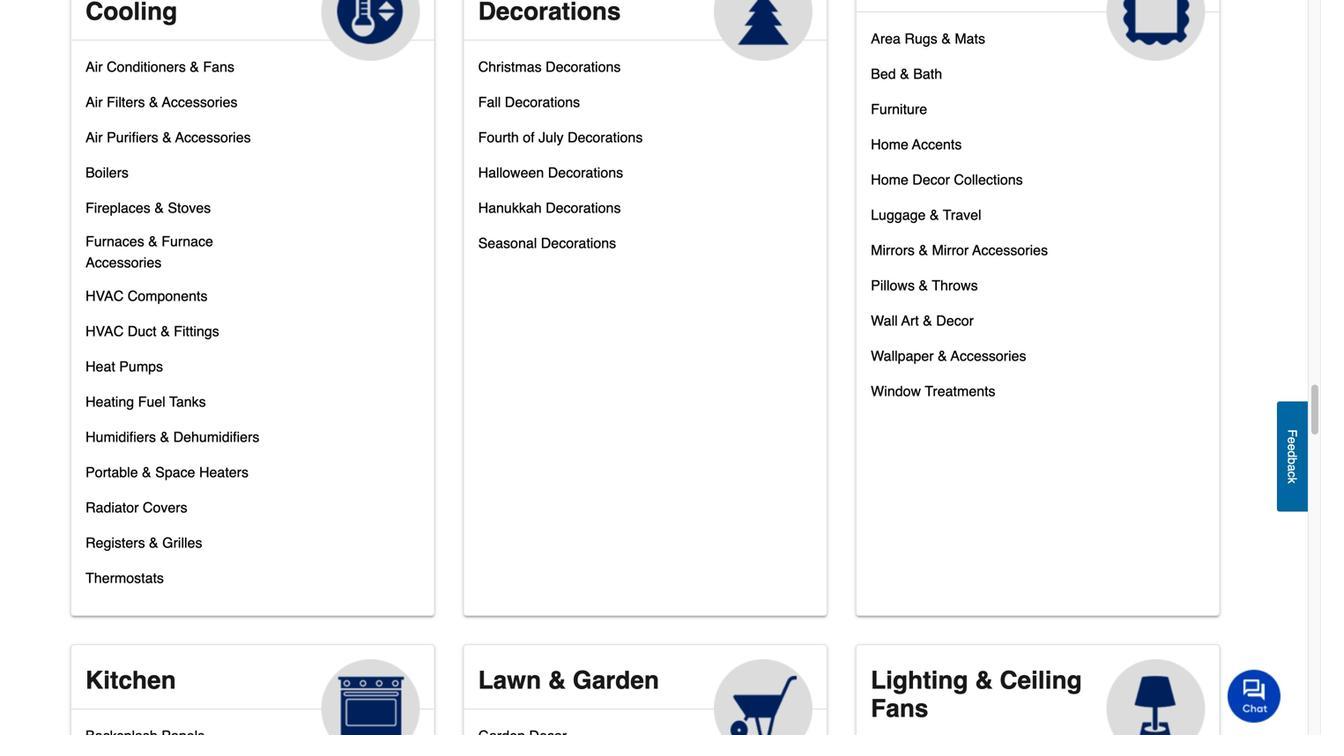 Task type: locate. For each thing, give the bounding box(es) containing it.
decorations for fall decorations
[[505, 94, 580, 110]]

decor down throws
[[936, 312, 974, 329]]

& down heating fuel tanks link
[[160, 429, 169, 445]]

fittings
[[174, 323, 219, 339]]

0 vertical spatial fans
[[203, 59, 234, 75]]

mirrors
[[871, 242, 915, 258]]

& left space
[[142, 464, 151, 480]]

pillows & throws
[[871, 277, 978, 293]]

air for air purifiers & accessories
[[85, 129, 103, 145]]

e
[[1286, 437, 1300, 444], [1286, 444, 1300, 451]]

& down fireplaces & stoves link
[[148, 233, 158, 249]]

accessories inside furnaces & furnace accessories
[[85, 254, 162, 271]]

decorations down the christmas decorations link
[[505, 94, 580, 110]]

of
[[523, 129, 535, 145]]

e up b
[[1286, 444, 1300, 451]]

kitchen link
[[71, 645, 434, 735]]

1 vertical spatial decor
[[936, 312, 974, 329]]

fireplaces & stoves
[[85, 200, 211, 216]]

fall
[[478, 94, 501, 110]]

2 home from the top
[[871, 171, 909, 188]]

1 vertical spatial air
[[85, 94, 103, 110]]

air left conditioners
[[85, 59, 103, 75]]

heat pumps link
[[85, 354, 163, 390]]

decorations for christmas decorations
[[546, 59, 621, 75]]

hvac up heat
[[85, 323, 124, 339]]

furnace
[[162, 233, 213, 249]]

seasonal
[[478, 235, 537, 251]]

a
[[1286, 464, 1300, 471]]

& left ceiling
[[975, 666, 993, 695]]

0 horizontal spatial fans
[[203, 59, 234, 75]]

decorations down halloween decorations link at the left top
[[546, 200, 621, 216]]

& left travel
[[930, 207, 939, 223]]

air filters & accessories link
[[85, 90, 238, 125]]

window treatments link
[[871, 379, 996, 414]]

decorations right july on the left top
[[568, 129, 643, 145]]

heaters
[[199, 464, 249, 480]]

mirrors & mirror accessories link
[[871, 238, 1048, 273]]

hvac
[[85, 288, 124, 304], [85, 323, 124, 339]]

decorations down fourth of july decorations link
[[548, 164, 623, 181]]

accessories inside 'link'
[[175, 129, 251, 145]]

1 hvac from the top
[[85, 288, 124, 304]]

throws
[[932, 277, 978, 293]]

hvac for hvac duct & fittings
[[85, 323, 124, 339]]

components
[[128, 288, 208, 304]]

accessories for air purifiers & accessories
[[175, 129, 251, 145]]

seasonal decorations link
[[478, 231, 616, 266]]

& right the pillows
[[919, 277, 928, 293]]

hvac for hvac components
[[85, 288, 124, 304]]

f
[[1286, 429, 1300, 437]]

halloween decorations link
[[478, 160, 623, 196]]

& right 'bed'
[[900, 66, 909, 82]]

wall art & decor
[[871, 312, 974, 329]]

humidifiers & dehumidifiers
[[85, 429, 259, 445]]

0 vertical spatial hvac
[[85, 288, 124, 304]]

hvac down furnaces
[[85, 288, 124, 304]]

decor down home accents link
[[913, 171, 950, 188]]

& right art
[[923, 312, 932, 329]]

1 horizontal spatial fans
[[871, 695, 929, 723]]

halloween decorations
[[478, 164, 623, 181]]

1 home from the top
[[871, 136, 909, 152]]

0 vertical spatial home
[[871, 136, 909, 152]]

& inside 'link'
[[162, 129, 172, 145]]

e up d
[[1286, 437, 1300, 444]]

1 e from the top
[[1286, 437, 1300, 444]]

air inside 'link'
[[85, 129, 103, 145]]

rugs
[[905, 30, 938, 47]]

accessories for mirrors & mirror accessories
[[972, 242, 1048, 258]]

area rugs & mats
[[871, 30, 985, 47]]

pillows
[[871, 277, 915, 293]]

accessories
[[162, 94, 238, 110], [175, 129, 251, 145], [972, 242, 1048, 258], [85, 254, 162, 271], [951, 348, 1026, 364]]

mirror
[[932, 242, 969, 258]]

seasonal decorations
[[478, 235, 616, 251]]

christmas
[[478, 59, 542, 75]]

decor inside home decor collections 'link'
[[913, 171, 950, 188]]

accessories down furnaces
[[85, 254, 162, 271]]

luggage & travel link
[[871, 203, 982, 238]]

filters
[[107, 94, 145, 110]]

decor
[[913, 171, 950, 188], [936, 312, 974, 329]]

fans inside lighting & ceiling fans
[[871, 695, 929, 723]]

& down air filters & accessories link
[[162, 129, 172, 145]]

heating fuel tanks
[[85, 393, 206, 410]]

& right filters
[[149, 94, 158, 110]]

1 vertical spatial hvac
[[85, 323, 124, 339]]

hvac duct & fittings link
[[85, 319, 219, 354]]

wall
[[871, 312, 898, 329]]

chat invite button image
[[1228, 669, 1282, 723]]

accessories up air purifiers & accessories
[[162, 94, 238, 110]]

area rugs & mats link
[[871, 26, 985, 62]]

hanukkah decorations link
[[478, 196, 621, 231]]

mats
[[955, 30, 985, 47]]

home for home decor collections
[[871, 171, 909, 188]]

bed
[[871, 66, 896, 82]]

dehumidifiers
[[173, 429, 259, 445]]

1 air from the top
[[85, 59, 103, 75]]

accessories down air filters & accessories link
[[175, 129, 251, 145]]

home accents link
[[871, 132, 962, 167]]

2 air from the top
[[85, 94, 103, 110]]

radiator covers link
[[85, 495, 187, 531]]

home up luggage
[[871, 171, 909, 188]]

air up boilers
[[85, 129, 103, 145]]

accessories for air filters & accessories
[[162, 94, 238, 110]]

kitchen
[[85, 666, 176, 695]]

july
[[539, 129, 564, 145]]

decorations for seasonal decorations
[[541, 235, 616, 251]]

home decor image
[[1107, 0, 1206, 61]]

1 vertical spatial home
[[871, 171, 909, 188]]

home down furniture link
[[871, 136, 909, 152]]

&
[[942, 30, 951, 47], [190, 59, 199, 75], [900, 66, 909, 82], [149, 94, 158, 110], [162, 129, 172, 145], [154, 200, 164, 216], [930, 207, 939, 223], [148, 233, 158, 249], [919, 242, 928, 258], [919, 277, 928, 293], [923, 312, 932, 329], [160, 323, 170, 339], [938, 348, 947, 364], [160, 429, 169, 445], [142, 464, 151, 480], [149, 535, 158, 551], [548, 666, 566, 695], [975, 666, 993, 695]]

registers & grilles link
[[85, 531, 202, 566]]

fans
[[203, 59, 234, 75], [871, 695, 929, 723]]

air left filters
[[85, 94, 103, 110]]

2 vertical spatial air
[[85, 129, 103, 145]]

lawn & garden link
[[464, 645, 827, 735]]

decorations down 'hanukkah decorations' link
[[541, 235, 616, 251]]

garden
[[573, 666, 659, 695]]

fourth of july decorations link
[[478, 125, 643, 160]]

1 vertical spatial fans
[[871, 695, 929, 723]]

portable & space heaters
[[85, 464, 249, 480]]

& inside furnaces & furnace accessories
[[148, 233, 158, 249]]

hvac components link
[[85, 284, 208, 319]]

registers
[[85, 535, 145, 551]]

decorations up fall decorations
[[546, 59, 621, 75]]

pillows & throws link
[[871, 273, 978, 308]]

home inside 'link'
[[871, 171, 909, 188]]

humidifiers & dehumidifiers link
[[85, 425, 259, 460]]

holiday decorations image
[[714, 0, 813, 61]]

decorations for hanukkah decorations
[[546, 200, 621, 216]]

thermostats
[[85, 570, 164, 586]]

accessories for furnaces & furnace accessories
[[85, 254, 162, 271]]

home accents
[[871, 136, 962, 152]]

0 vertical spatial air
[[85, 59, 103, 75]]

accessories down travel
[[972, 242, 1048, 258]]

fall decorations
[[478, 94, 580, 110]]

home
[[871, 136, 909, 152], [871, 171, 909, 188]]

home decor collections
[[871, 171, 1023, 188]]

2 hvac from the top
[[85, 323, 124, 339]]

3 air from the top
[[85, 129, 103, 145]]

accents
[[912, 136, 962, 152]]

0 vertical spatial decor
[[913, 171, 950, 188]]

area
[[871, 30, 901, 47]]



Task type: vqa. For each thing, say whether or not it's contained in the screenshot.
eligible within the button
no



Task type: describe. For each thing, give the bounding box(es) containing it.
mirrors & mirror accessories
[[871, 242, 1048, 258]]

tanks
[[169, 393, 206, 410]]

travel
[[943, 207, 982, 223]]

fourth of july decorations
[[478, 129, 643, 145]]

heating & cooling image
[[321, 0, 420, 61]]

christmas decorations link
[[478, 55, 621, 90]]

stoves
[[168, 200, 211, 216]]

c
[[1286, 471, 1300, 477]]

luggage & travel
[[871, 207, 982, 223]]

decor inside wall art & decor link
[[936, 312, 974, 329]]

& left stoves at top left
[[154, 200, 164, 216]]

air filters & accessories
[[85, 94, 238, 110]]

lighting
[[871, 666, 968, 695]]

fourth
[[478, 129, 519, 145]]

f e e d b a c k
[[1286, 429, 1300, 484]]

air conditioners & fans
[[85, 59, 234, 75]]

bed & bath
[[871, 66, 942, 82]]

home decor collections link
[[871, 167, 1023, 203]]

duct
[[128, 323, 157, 339]]

furnaces
[[85, 233, 144, 249]]

& left 'grilles'
[[149, 535, 158, 551]]

ceiling
[[1000, 666, 1082, 695]]

thermostats link
[[85, 566, 164, 601]]

heating
[[85, 393, 134, 410]]

k
[[1286, 477, 1300, 484]]

wallpaper & accessories
[[871, 348, 1026, 364]]

heat pumps
[[85, 358, 163, 375]]

portable
[[85, 464, 138, 480]]

fall decorations link
[[478, 90, 580, 125]]

decorations for halloween decorations
[[548, 164, 623, 181]]

fans for lighting & ceiling fans
[[871, 695, 929, 723]]

fans for air conditioners & fans
[[203, 59, 234, 75]]

& right conditioners
[[190, 59, 199, 75]]

& left mats
[[942, 30, 951, 47]]

kitchen image
[[321, 659, 420, 735]]

boilers
[[85, 164, 129, 181]]

2 e from the top
[[1286, 444, 1300, 451]]

registers & grilles
[[85, 535, 202, 551]]

pumps
[[119, 358, 163, 375]]

luggage
[[871, 207, 926, 223]]

d
[[1286, 451, 1300, 457]]

wall art & decor link
[[871, 308, 974, 344]]

window
[[871, 383, 921, 399]]

fireplaces
[[85, 200, 151, 216]]

& down wall art & decor link at top
[[938, 348, 947, 364]]

radiator
[[85, 499, 139, 516]]

& right duct
[[160, 323, 170, 339]]

bed & bath link
[[871, 62, 942, 97]]

accessories up treatments in the bottom of the page
[[951, 348, 1026, 364]]

lighting & ceiling fans image
[[1107, 659, 1206, 735]]

boilers link
[[85, 160, 129, 196]]

space
[[155, 464, 195, 480]]

fireplaces & stoves link
[[85, 196, 211, 231]]

air for air filters & accessories
[[85, 94, 103, 110]]

& left mirror
[[919, 242, 928, 258]]

window treatments
[[871, 383, 996, 399]]

heating fuel tanks link
[[85, 390, 206, 425]]

hvac duct & fittings
[[85, 323, 219, 339]]

furnaces & furnace accessories link
[[85, 231, 290, 284]]

grilles
[[162, 535, 202, 551]]

humidifiers
[[85, 429, 156, 445]]

heat
[[85, 358, 115, 375]]

hvac components
[[85, 288, 208, 304]]

hanukkah decorations
[[478, 200, 621, 216]]

lawn & garden image
[[714, 659, 813, 735]]

lighting & ceiling fans link
[[857, 645, 1220, 735]]

air purifiers & accessories
[[85, 129, 251, 145]]

furniture link
[[871, 97, 927, 132]]

& inside lighting & ceiling fans
[[975, 666, 993, 695]]

covers
[[143, 499, 187, 516]]

furnaces & furnace accessories
[[85, 233, 213, 271]]

radiator covers
[[85, 499, 187, 516]]

b
[[1286, 457, 1300, 464]]

halloween
[[478, 164, 544, 181]]

air conditioners & fans link
[[85, 55, 234, 90]]

bath
[[913, 66, 942, 82]]

fuel
[[138, 393, 165, 410]]

christmas decorations
[[478, 59, 621, 75]]

portable & space heaters link
[[85, 460, 249, 495]]

hanukkah
[[478, 200, 542, 216]]

& right lawn
[[548, 666, 566, 695]]

home for home accents
[[871, 136, 909, 152]]

f e e d b a c k button
[[1277, 401, 1308, 511]]

air for air conditioners & fans
[[85, 59, 103, 75]]

wallpaper
[[871, 348, 934, 364]]



